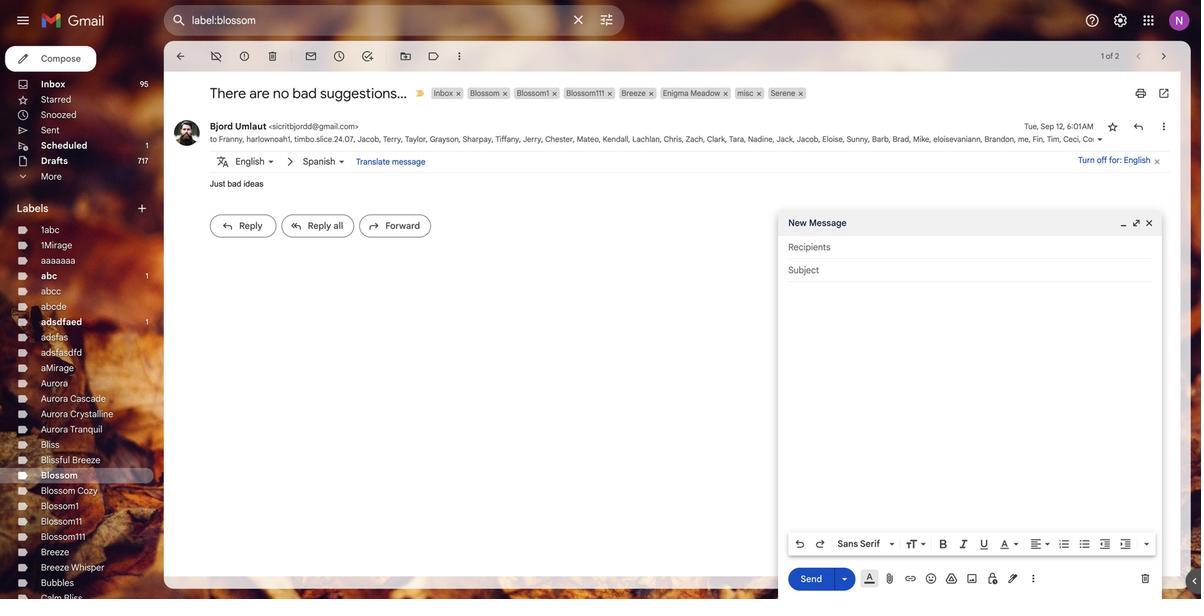 Task type: locate. For each thing, give the bounding box(es) containing it.
0 horizontal spatial inbox
[[41, 79, 65, 90]]

reply left all
[[308, 220, 331, 232]]

None search field
[[164, 5, 625, 36]]

breeze inside 'button'
[[622, 89, 646, 98]]

english
[[1124, 155, 1151, 165], [235, 156, 265, 167]]

breeze whisper link
[[41, 563, 105, 574]]

main menu image
[[15, 13, 31, 28]]

blossom111
[[566, 89, 604, 98], [41, 532, 85, 543]]

more send options image
[[838, 573, 851, 586]]

sent
[[41, 125, 59, 136]]

10 , from the left
[[541, 135, 543, 144]]

clark
[[707, 135, 725, 144]]

undo ‪(⌘z)‬ image
[[794, 538, 806, 551]]

jacob down >
[[358, 135, 379, 144]]

insert link ‪(⌘k)‬ image
[[904, 573, 917, 586]]

2 , from the left
[[290, 135, 292, 144]]

aurora crystalline
[[41, 409, 113, 420]]

send button
[[788, 568, 834, 591]]

blossom link
[[41, 470, 78, 482]]

1 aurora from the top
[[41, 378, 68, 389]]

just
[[210, 179, 225, 189]]

reply for reply
[[239, 220, 263, 232]]

bad right just
[[227, 179, 241, 189]]

blossom11
[[41, 516, 82, 528]]

sicritbjordd@gmail.com
[[272, 122, 355, 132]]

1 horizontal spatial jacob
[[797, 135, 818, 144]]

4 , from the left
[[379, 135, 381, 144]]

spanish option
[[303, 153, 335, 171]]

24 , from the left
[[889, 135, 891, 144]]

bliss
[[41, 440, 59, 451]]

blossom down blossom link
[[41, 486, 75, 497]]

abc link
[[41, 271, 57, 282]]

english up ideas
[[235, 156, 265, 167]]

1 for adsdfaed
[[146, 318, 148, 327]]

blossom111 inside 'labels' navigation
[[41, 532, 85, 543]]

0 horizontal spatial jacob
[[358, 135, 379, 144]]

7 , from the left
[[459, 135, 461, 144]]

tara
[[729, 135, 744, 144]]

0 vertical spatial blossom111
[[566, 89, 604, 98]]

labels image
[[427, 50, 440, 63]]

28 , from the left
[[1014, 135, 1016, 144]]

adsfas link
[[41, 332, 68, 343]]

0 horizontal spatial english
[[235, 156, 265, 167]]

1 reply from the left
[[239, 220, 263, 232]]

aurora up aurora tranquil
[[41, 409, 68, 420]]

abcc link
[[41, 286, 61, 297]]

umlaut
[[235, 121, 267, 132]]

14 , from the left
[[660, 135, 662, 144]]

whisper
[[71, 563, 105, 574]]

ceci
[[1063, 135, 1079, 144]]

english list box
[[235, 153, 277, 171]]

1 horizontal spatial inbox
[[434, 89, 453, 98]]

jerry
[[523, 135, 541, 144]]

blossom down blissful
[[41, 470, 78, 482]]

1 for abc
[[146, 272, 148, 281]]

bad right no in the left of the page
[[292, 84, 317, 102]]

blissful
[[41, 455, 70, 466]]

tue, sep 12, 6:01 am
[[1024, 122, 1094, 132]]

of
[[1106, 52, 1113, 61]]

scheduled link
[[41, 140, 87, 151]]

there are no bad suggestions...
[[210, 84, 407, 102]]

1 horizontal spatial bad
[[292, 84, 317, 102]]

clear search image
[[566, 7, 591, 33]]

back to "blossom" image
[[174, 50, 187, 63]]

aurora up bliss link
[[41, 424, 68, 435]]

reply down ideas
[[239, 220, 263, 232]]

blossom for blossom "button"
[[470, 89, 500, 98]]

1
[[1101, 52, 1104, 61], [146, 141, 148, 151], [146, 272, 148, 281], [146, 318, 148, 327]]

1 of 2
[[1101, 52, 1119, 61]]

suggestions...
[[320, 84, 407, 102]]

22 , from the left
[[843, 135, 845, 144]]

0 horizontal spatial reply
[[239, 220, 263, 232]]

breeze down breeze link
[[41, 563, 69, 574]]

to franny , harlownoah1 , timbo.slice.24.07 , jacob , terry , taylor , grayson , sharpay , tiffany , jerry , chester , mateo , kendall , lachlan , chris , zach , clark , tara , nadine , jack , jacob , eloise , sunny , barb , brad , mike , eloisevaniann , brandon , me , fin , tim , ceci , connor
[[210, 135, 1109, 144]]

1 horizontal spatial blossom111
[[566, 89, 604, 98]]

blossom
[[470, 89, 500, 98], [41, 470, 78, 482], [41, 486, 75, 497]]

recipients
[[788, 242, 831, 253]]

amirage
[[41, 363, 74, 374]]

Subject field
[[788, 264, 1152, 277]]

2 reply from the left
[[308, 220, 331, 232]]

breeze down blossom111 link
[[41, 547, 69, 558]]

95
[[140, 80, 148, 89]]

1 horizontal spatial english
[[1124, 155, 1151, 165]]

mark as unread image
[[305, 50, 317, 63]]

send
[[801, 574, 822, 585]]

sunny
[[847, 135, 868, 144]]

cozy
[[77, 486, 98, 497]]

2 jacob from the left
[[797, 135, 818, 144]]

gmail image
[[41, 8, 111, 33]]

new message
[[788, 218, 847, 229]]

tue, sep 12, 6:01 am cell
[[1024, 120, 1094, 133]]

cascade
[[70, 394, 106, 405]]

4 aurora from the top
[[41, 424, 68, 435]]

grayson
[[430, 135, 459, 144]]

inbox down labels icon
[[434, 89, 453, 98]]

insert files using drive image
[[945, 573, 958, 586]]

26 , from the left
[[929, 135, 931, 144]]

blossom inside "button"
[[470, 89, 500, 98]]

insert photo image
[[966, 573, 978, 586]]

brad
[[893, 135, 909, 144]]

1 vertical spatial blossom1
[[41, 501, 79, 512]]

serene button
[[768, 88, 797, 99]]

aurora down the aurora link
[[41, 394, 68, 405]]

0 vertical spatial bad
[[292, 84, 317, 102]]

inbox link
[[41, 79, 65, 90]]

drafts link
[[41, 156, 68, 167]]

34 , from the left
[[1197, 135, 1201, 144]]

bulleted list ‪(⌘⇧8)‬ image
[[1078, 538, 1091, 551]]

english inside list box
[[235, 156, 265, 167]]

bubbles link
[[41, 578, 74, 589]]

0 horizontal spatial bad
[[227, 179, 241, 189]]

serene
[[771, 89, 795, 98]]

1 vertical spatial blossom
[[41, 470, 78, 482]]

blossom111 inside button
[[566, 89, 604, 98]]

inbox up starred
[[41, 79, 65, 90]]

lachlan
[[632, 135, 660, 144]]

snoozed
[[41, 109, 77, 121]]

blossom1 for blossom1 button
[[517, 89, 549, 98]]

breeze for breeze link
[[41, 547, 69, 558]]

turn
[[1078, 155, 1095, 165]]

17 , from the left
[[725, 135, 727, 144]]

misc button
[[735, 88, 755, 99]]

2 vertical spatial blossom
[[41, 486, 75, 497]]

jack
[[777, 135, 793, 144]]

new message dialog
[[778, 211, 1162, 600]]

blossom111 down blossom11 link
[[41, 532, 85, 543]]

aurora tranquil link
[[41, 424, 102, 435]]

english right for:
[[1124, 155, 1151, 165]]

aurora crystalline link
[[41, 409, 113, 420]]

are
[[249, 84, 270, 102]]

breeze left enigma
[[622, 89, 646, 98]]

23 , from the left
[[868, 135, 870, 144]]

chris
[[664, 135, 682, 144]]

0 horizontal spatial blossom1
[[41, 501, 79, 512]]

<
[[269, 122, 272, 132]]

jacob right jack
[[797, 135, 818, 144]]

reply for reply all
[[308, 220, 331, 232]]

labels heading
[[17, 202, 136, 215]]

aurora down amirage 'link'
[[41, 378, 68, 389]]

Search mail text field
[[192, 14, 563, 27]]

there
[[210, 84, 246, 102]]

numbered list ‪(⌘⇧7)‬ image
[[1058, 538, 1071, 551]]

blossom1 up jerry
[[517, 89, 549, 98]]

9 , from the left
[[519, 135, 521, 144]]

2 aurora from the top
[[41, 394, 68, 405]]

blossom right inbox 'button'
[[470, 89, 500, 98]]

blossom111 for blossom111 button
[[566, 89, 604, 98]]

1 vertical spatial blossom111
[[41, 532, 85, 543]]

adsdfaed
[[41, 317, 82, 328]]

breeze whisper
[[41, 563, 105, 574]]

enigma
[[663, 89, 689, 98]]

1 horizontal spatial reply
[[308, 220, 331, 232]]

breeze down 'tranquil' on the left
[[72, 455, 100, 466]]

amirage link
[[41, 363, 74, 374]]

12 , from the left
[[599, 135, 601, 144]]

adsfasdfd link
[[41, 347, 82, 359]]

insert signature image
[[1007, 573, 1019, 586]]

abcde link
[[41, 301, 67, 313]]

blossom1 inside 'labels' navigation
[[41, 501, 79, 512]]

bjord umlaut < sicritbjordd@gmail.com >
[[210, 121, 359, 132]]

blossom cozy
[[41, 486, 98, 497]]

breeze
[[622, 89, 646, 98], [72, 455, 100, 466], [41, 547, 69, 558], [41, 563, 69, 574]]

0 vertical spatial blossom1
[[517, 89, 549, 98]]

sans serif option
[[835, 538, 887, 551]]

delete image
[[266, 50, 279, 63]]

blossom1 up blossom11 link
[[41, 501, 79, 512]]

3 aurora from the top
[[41, 409, 68, 420]]

0 horizontal spatial blossom111
[[41, 532, 85, 543]]

aurora link
[[41, 378, 68, 389]]

inbox for inbox link
[[41, 79, 65, 90]]

1 vertical spatial bad
[[227, 179, 241, 189]]

sent link
[[41, 125, 59, 136]]

blossom111 button
[[564, 88, 606, 99]]

blossom111 up mateo
[[566, 89, 604, 98]]

blossom for blossom link
[[41, 470, 78, 482]]

jacob
[[358, 135, 379, 144], [797, 135, 818, 144]]

new
[[788, 218, 807, 229]]

inbox inside 'labels' navigation
[[41, 79, 65, 90]]

aurora
[[41, 378, 68, 389], [41, 394, 68, 405], [41, 409, 68, 420], [41, 424, 68, 435]]

inbox inside 'button'
[[434, 89, 453, 98]]

1 horizontal spatial blossom1
[[517, 89, 549, 98]]

blossom1 inside blossom1 button
[[517, 89, 549, 98]]

report spam image
[[238, 50, 251, 63]]

0 vertical spatial blossom
[[470, 89, 500, 98]]



Task type: describe. For each thing, give the bounding box(es) containing it.
settings image
[[1113, 13, 1128, 28]]

compose
[[41, 53, 81, 64]]

27 , from the left
[[981, 135, 983, 144]]

21 , from the left
[[818, 135, 820, 144]]

20 , from the left
[[793, 135, 795, 144]]

blossom for blossom cozy
[[41, 486, 75, 497]]

blissful breeze link
[[41, 455, 100, 466]]

aurora tranquil
[[41, 424, 102, 435]]

compose button
[[5, 46, 96, 72]]

breeze link
[[41, 547, 69, 558]]

8 , from the left
[[492, 135, 494, 144]]

forward
[[385, 220, 420, 232]]

formatting options toolbar
[[788, 533, 1156, 556]]

attach files image
[[884, 573, 897, 586]]

meadow
[[691, 89, 720, 98]]

1 , from the left
[[243, 135, 245, 144]]

blossom1 link
[[41, 501, 79, 512]]

15 , from the left
[[682, 135, 684, 144]]

bold ‪(⌘b)‬ image
[[937, 538, 950, 551]]

discard draft ‪(⌘⇧d)‬ image
[[1139, 573, 1152, 586]]

reply link
[[210, 215, 276, 238]]

tue,
[[1024, 122, 1039, 132]]

sans
[[838, 539, 858, 550]]

29 , from the left
[[1029, 135, 1031, 144]]

blossom11 link
[[41, 516, 82, 528]]

timbo.slice.24.07
[[294, 135, 354, 144]]

blossom1 for blossom1 link
[[41, 501, 79, 512]]

brandon
[[985, 135, 1014, 144]]

reply all
[[308, 220, 343, 232]]

adsdfaed link
[[41, 317, 82, 328]]

translate
[[356, 157, 390, 167]]

terry
[[383, 135, 401, 144]]

spanish
[[303, 156, 335, 167]]

aurora for aurora cascade
[[41, 394, 68, 405]]

drafts
[[41, 156, 68, 167]]

snoozed link
[[41, 109, 77, 121]]

aurora for aurora tranquil
[[41, 424, 68, 435]]

sep
[[1041, 122, 1054, 132]]

serif
[[860, 539, 880, 550]]

1mirage
[[41, 240, 72, 251]]

aaaaaaa link
[[41, 255, 75, 267]]

for:
[[1109, 155, 1122, 165]]

1 jacob from the left
[[358, 135, 379, 144]]

misc
[[737, 89, 754, 98]]

mike
[[913, 135, 929, 144]]

blissful breeze
[[41, 455, 100, 466]]

sharpay
[[463, 135, 492, 144]]

blossom111 for blossom111 link
[[41, 532, 85, 543]]

italic ‪(⌘i)‬ image
[[957, 538, 970, 551]]

tranquil
[[70, 424, 102, 435]]

older image
[[1158, 50, 1170, 63]]

18 , from the left
[[744, 135, 746, 144]]

bliss link
[[41, 440, 59, 451]]

enigma meadow button
[[660, 88, 721, 99]]

reply all link
[[282, 215, 354, 238]]

underline ‪(⌘u)‬ image
[[978, 539, 991, 552]]

aurora for the aurora link
[[41, 378, 68, 389]]

inbox for inbox 'button'
[[434, 89, 453, 98]]

1abc link
[[41, 225, 60, 236]]

translate message
[[356, 157, 426, 167]]

5 , from the left
[[401, 135, 403, 144]]

support image
[[1085, 13, 1100, 28]]

717
[[138, 156, 148, 166]]

connor
[[1083, 135, 1109, 144]]

toggle confidential mode image
[[986, 573, 999, 586]]

13 , from the left
[[628, 135, 630, 144]]

enigma meadow
[[663, 89, 720, 98]]

spanish list box
[[303, 153, 348, 171]]

abcc
[[41, 286, 61, 297]]

30 , from the left
[[1043, 135, 1045, 144]]

bubbles
[[41, 578, 74, 589]]

snooze image
[[333, 50, 346, 63]]

starred
[[41, 94, 71, 105]]

message
[[809, 218, 847, 229]]

english option
[[235, 153, 265, 171]]

no
[[273, 84, 289, 102]]

6:01 am
[[1067, 122, 1094, 132]]

11 , from the left
[[573, 135, 575, 144]]

19 , from the left
[[773, 135, 775, 144]]

nadine
[[748, 135, 773, 144]]

ideas
[[244, 179, 264, 189]]

1abc
[[41, 225, 60, 236]]

more button
[[0, 169, 154, 184]]

fin
[[1033, 135, 1043, 144]]

Not starred checkbox
[[1106, 120, 1119, 133]]

more image
[[453, 50, 466, 63]]

tiffany
[[496, 135, 519, 144]]

more
[[41, 171, 62, 182]]

add to tasks image
[[361, 50, 374, 63]]

33 , from the left
[[1176, 135, 1180, 144]]

1 for scheduled
[[146, 141, 148, 151]]

indent less ‪(⌘[)‬ image
[[1099, 538, 1112, 551]]

redo ‪(⌘y)‬ image
[[814, 538, 827, 551]]

blossom111 link
[[41, 532, 85, 543]]

aurora cascade link
[[41, 394, 106, 405]]

just bad ideas
[[210, 179, 264, 189]]

advanced search options image
[[594, 7, 619, 33]]

to
[[210, 135, 217, 144]]

sans serif
[[838, 539, 880, 550]]

mateo
[[577, 135, 599, 144]]

25 , from the left
[[909, 135, 911, 144]]

breeze button
[[619, 88, 647, 99]]

barb
[[872, 135, 889, 144]]

more formatting options image
[[1140, 538, 1153, 551]]

bjord
[[210, 121, 233, 132]]

12,
[[1056, 122, 1065, 132]]

breeze for breeze 'button'
[[622, 89, 646, 98]]

abcde
[[41, 301, 67, 313]]

off
[[1097, 155, 1107, 165]]

aurora cascade
[[41, 394, 106, 405]]

search mail image
[[168, 9, 191, 32]]

indent more ‪(⌘])‬ image
[[1119, 538, 1132, 551]]

3 , from the left
[[354, 135, 356, 144]]

aurora for aurora crystalline
[[41, 409, 68, 420]]

Message Body text field
[[788, 289, 1152, 529]]

blossom cozy link
[[41, 486, 98, 497]]

starred link
[[41, 94, 71, 105]]

breeze for breeze whisper
[[41, 563, 69, 574]]

adsfasdfd
[[41, 347, 82, 359]]

bjord umlaut cell
[[210, 121, 359, 132]]

move to image
[[399, 50, 412, 63]]

labels navigation
[[0, 41, 164, 600]]

inbox button
[[431, 88, 454, 99]]

31 , from the left
[[1059, 135, 1061, 144]]

zach
[[686, 135, 703, 144]]

16 , from the left
[[703, 135, 705, 144]]

more options image
[[1030, 573, 1037, 586]]

abc
[[41, 271, 57, 282]]

6 , from the left
[[426, 135, 428, 144]]

32 , from the left
[[1079, 135, 1081, 144]]

scheduled
[[41, 140, 87, 151]]

remove label "blossom" image
[[210, 50, 223, 63]]

insert emoji ‪(⌘⇧2)‬ image
[[925, 573, 938, 586]]

adsfas
[[41, 332, 68, 343]]



Task type: vqa. For each thing, say whether or not it's contained in the screenshot.
General Link
no



